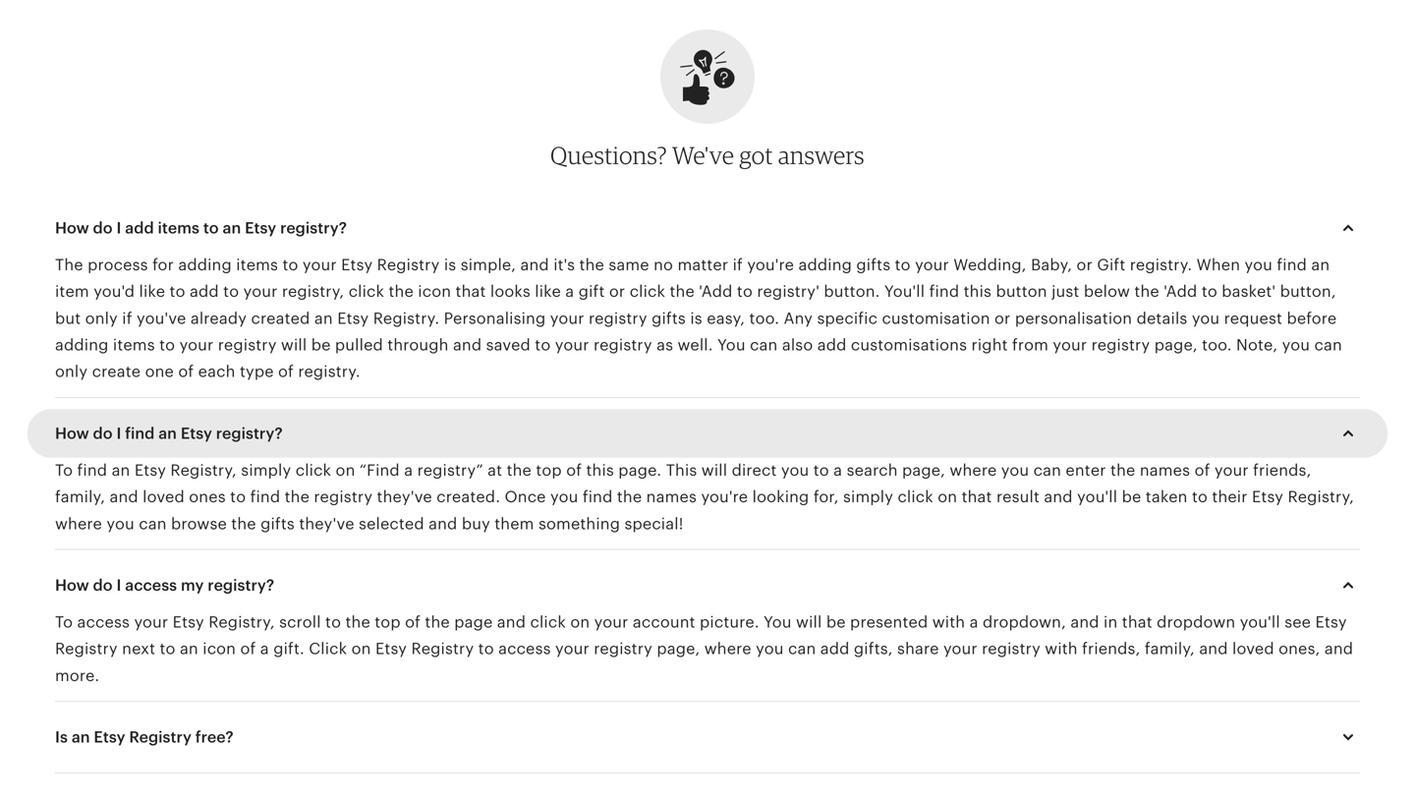 Task type: vqa. For each thing, say whether or not it's contained in the screenshot.
$
no



Task type: locate. For each thing, give the bounding box(es) containing it.
with down dropdown,
[[1045, 640, 1078, 658]]

will inside to access your etsy registry, scroll to the top of the page and click on your account picture. you will be presented with a dropdown, and in that dropdown you'll see etsy registry next to an icon of a gift. click on etsy registry to access your registry page, where you can add gifts, share your registry with friends, family, and loved ones, and more.
[[796, 613, 822, 631]]

or right the gift
[[609, 283, 625, 300]]

1 like from the left
[[139, 283, 165, 300]]

created
[[251, 309, 310, 327]]

registry, inside to access your etsy registry, scroll to the top of the page and click on your account picture. you will be presented with a dropdown, and in that dropdown you'll see etsy registry next to an icon of a gift. click on etsy registry to access your registry page, where you can add gifts, share your registry with friends, family, and loved ones, and more.
[[209, 613, 275, 631]]

0 horizontal spatial page,
[[657, 640, 700, 658]]

0 vertical spatial registry,
[[170, 461, 237, 479]]

if down you'd
[[122, 309, 132, 327]]

names down this
[[646, 488, 697, 506]]

top inside to find an etsy registry, simply click on "find a registry" at the top of this page. this will direct you to a search page, where you can enter the names of your friends, family, and loved ones to find the registry they've created. once you find the names you're looking for, simply click on that result and you'll be taken to their etsy registry, where you can browse the gifts they've selected and buy them something special!
[[536, 461, 562, 479]]

you inside to access your etsy registry, scroll to the top of the page and click on your account picture. you will be presented with a dropdown, and in that dropdown you'll see etsy registry next to an icon of a gift. click on etsy registry to access your registry page, where you can add gifts, share your registry with friends, family, and loved ones, and more.
[[756, 640, 784, 658]]

the up the gift
[[580, 256, 604, 274]]

1 vertical spatial registry,
[[1288, 488, 1355, 506]]

page
[[454, 613, 493, 631]]

it's
[[554, 256, 575, 274]]

0 vertical spatial friends,
[[1253, 461, 1312, 479]]

1 horizontal spatial you
[[764, 613, 792, 631]]

2 vertical spatial registry?
[[208, 576, 274, 594]]

you'll inside to find an etsy registry, simply click on "find a registry" at the top of this page. this will direct you to a search page, where you can enter the names of your friends, family, and loved ones to find the registry they've created. once you find the names you're looking for, simply click on that result and you'll be taken to their etsy registry, where you can browse the gifts they've selected and buy them something special!
[[1077, 488, 1118, 506]]

find inside dropdown button
[[125, 425, 155, 442]]

you're inside the process for adding items to your etsy registry is simple, and it's the same no matter if you're adding gifts to your wedding, baby, or gift registry. when you find an item you'd like to add to your registry, click the icon that looks like a gift or click the 'add to registry' button. you'll find this button just below the 'add to basket' button, but only if you've already created an etsy registry. personalising your registry gifts is easy, too. any specific customisation or personalisation details you request before adding items to your registry will be pulled through and saved to your registry as well. you can also add customisations right from your registry page, too. note, you can only create one of each type of registry.
[[747, 256, 794, 274]]

1 vertical spatial is
[[690, 309, 703, 327]]

icon down my
[[203, 640, 236, 658]]

icon up the registry.
[[418, 283, 451, 300]]

1 how from the top
[[55, 219, 89, 237]]

too. left any
[[750, 309, 780, 327]]

icon inside to access your etsy registry, scroll to the top of the page and click on your account picture. you will be presented with a dropdown, and in that dropdown you'll see etsy registry next to an icon of a gift. click on etsy registry to access your registry page, where you can add gifts, share your registry with friends, family, and loved ones, and more.
[[203, 640, 236, 658]]

items
[[158, 219, 199, 237], [236, 256, 278, 274], [113, 336, 155, 354]]

add left gifts,
[[821, 640, 850, 658]]

registry left as
[[594, 336, 652, 354]]

on left "find at the bottom left of the page
[[336, 461, 355, 479]]

1 vertical spatial be
[[1122, 488, 1142, 506]]

access
[[125, 576, 177, 594], [77, 613, 130, 631], [498, 640, 551, 658]]

2 horizontal spatial that
[[1122, 613, 1153, 631]]

adding up button.
[[799, 256, 852, 274]]

for,
[[814, 488, 839, 506]]

3 do from the top
[[93, 576, 113, 594]]

add inside dropdown button
[[125, 219, 154, 237]]

do for access
[[93, 576, 113, 594]]

1 horizontal spatial where
[[705, 640, 752, 658]]

you up how do i access my registry? in the left of the page
[[107, 515, 135, 533]]

the down page.
[[617, 488, 642, 506]]

like
[[139, 283, 165, 300], [535, 283, 561, 300]]

registry inside to find an etsy registry, simply click on "find a registry" at the top of this page. this will direct you to a search page, where you can enter the names of your friends, family, and loved ones to find the registry they've created. once you find the names you're looking for, simply click on that result and you'll be taken to their etsy registry, where you can browse the gifts they've selected and buy them something special!
[[314, 488, 373, 506]]

2 vertical spatial where
[[705, 640, 752, 658]]

friends,
[[1253, 461, 1312, 479], [1082, 640, 1141, 658]]

presented
[[850, 613, 928, 631]]

registry,
[[170, 461, 237, 479], [1288, 488, 1355, 506], [209, 613, 275, 631]]

the up the registry.
[[389, 283, 414, 300]]

1 vertical spatial top
[[375, 613, 401, 631]]

loved left ones,
[[1233, 640, 1275, 658]]

adding
[[178, 256, 232, 274], [799, 256, 852, 274], [55, 336, 109, 354]]

and right page
[[497, 613, 526, 631]]

1 horizontal spatial page,
[[902, 461, 946, 479]]

to
[[55, 461, 73, 479], [55, 613, 73, 631]]

gift
[[579, 283, 605, 300]]

the left page
[[425, 613, 450, 631]]

can left gifts,
[[788, 640, 816, 658]]

2 horizontal spatial items
[[236, 256, 278, 274]]

no
[[654, 256, 673, 274]]

the right enter
[[1111, 461, 1136, 479]]

can inside to access your etsy registry, scroll to the top of the page and click on your account picture. you will be presented with a dropdown, and in that dropdown you'll see etsy registry next to an icon of a gift. click on etsy registry to access your registry page, where you can add gifts, share your registry with friends, family, and loved ones, and more.
[[788, 640, 816, 658]]

0 horizontal spatial simply
[[241, 461, 291, 479]]

2 vertical spatial or
[[995, 309, 1011, 327]]

0 vertical spatial access
[[125, 576, 177, 594]]

with
[[933, 613, 965, 631], [1045, 640, 1078, 658]]

can left browse
[[139, 515, 167, 533]]

2 vertical spatial gifts
[[261, 515, 295, 533]]

too. left note,
[[1202, 336, 1232, 354]]

selected
[[359, 515, 424, 533]]

registry, up 'gift.'
[[209, 613, 275, 631]]

2 horizontal spatial gifts
[[857, 256, 891, 274]]

add up process
[[125, 219, 154, 237]]

registry
[[589, 309, 647, 327], [218, 336, 277, 354], [594, 336, 652, 354], [1092, 336, 1150, 354], [314, 488, 373, 506], [594, 640, 653, 658], [982, 640, 1041, 658]]

2 vertical spatial registry,
[[209, 613, 275, 631]]

only
[[85, 309, 118, 327], [55, 363, 88, 381]]

2 vertical spatial be
[[827, 613, 846, 631]]

where inside to access your etsy registry, scroll to the top of the page and click on your account picture. you will be presented with a dropdown, and in that dropdown you'll see etsy registry next to an icon of a gift. click on etsy registry to access your registry page, where you can add gifts, share your registry with friends, family, and loved ones, and more.
[[705, 640, 752, 658]]

free?
[[195, 728, 234, 746]]

0 horizontal spatial friends,
[[1082, 640, 1141, 658]]

if right matter
[[733, 256, 743, 274]]

1 horizontal spatial items
[[158, 219, 199, 237]]

1 vertical spatial do
[[93, 425, 113, 442]]

of
[[178, 363, 194, 381], [278, 363, 294, 381], [566, 461, 582, 479], [1195, 461, 1211, 479], [405, 613, 421, 631], [240, 640, 256, 658]]

this inside the process for adding items to your etsy registry is simple, and it's the same no matter if you're adding gifts to your wedding, baby, or gift registry. when you find an item you'd like to add to your registry, click the icon that looks like a gift or click the 'add to registry' button. you'll find this button just below the 'add to basket' button, but only if you've already created an etsy registry. personalising your registry gifts is easy, too. any specific customisation or personalisation details you request before adding items to your registry will be pulled through and saved to your registry as well. you can also add customisations right from your registry page, too. note, you can only create one of each type of registry.
[[964, 283, 992, 300]]

will
[[281, 336, 307, 354], [702, 461, 728, 479], [796, 613, 822, 631]]

'add up details on the right of the page
[[1164, 283, 1198, 300]]

i for access
[[116, 576, 121, 594]]

registry? inside dropdown button
[[208, 576, 274, 594]]

1 vertical spatial friends,
[[1082, 640, 1141, 658]]

the right browse
[[231, 515, 256, 533]]

items for adding
[[236, 256, 278, 274]]

0 horizontal spatial 'add
[[699, 283, 733, 300]]

on
[[336, 461, 355, 479], [938, 488, 958, 506], [570, 613, 590, 631], [352, 640, 371, 658]]

you up basket'
[[1245, 256, 1273, 274]]

registry'
[[757, 283, 820, 300]]

2 vertical spatial do
[[93, 576, 113, 594]]

add
[[125, 219, 154, 237], [190, 283, 219, 300], [818, 336, 847, 354], [821, 640, 850, 658]]

looks
[[490, 283, 531, 300]]

1 horizontal spatial that
[[962, 488, 992, 506]]

1 horizontal spatial if
[[733, 256, 743, 274]]

do down 'create'
[[93, 425, 113, 442]]

saved
[[486, 336, 531, 354]]

registry? right my
[[208, 576, 274, 594]]

with up 'share'
[[933, 613, 965, 631]]

they've left selected
[[299, 515, 355, 533]]

created.
[[437, 488, 500, 506]]

1 horizontal spatial be
[[827, 613, 846, 631]]

i inside dropdown button
[[116, 576, 121, 594]]

1 vertical spatial icon
[[203, 640, 236, 658]]

like down it's
[[535, 283, 561, 300]]

do left my
[[93, 576, 113, 594]]

0 vertical spatial you
[[718, 336, 746, 354]]

registry. down pulled
[[298, 363, 361, 381]]

click up the registry.
[[349, 283, 384, 300]]

how do i find an etsy registry? button
[[37, 410, 1378, 457]]

1 horizontal spatial simply
[[843, 488, 894, 506]]

3 i from the top
[[116, 576, 121, 594]]

click right page
[[530, 613, 566, 631]]

this
[[964, 283, 992, 300], [586, 461, 614, 479]]

i for add
[[116, 219, 121, 237]]

0 vertical spatial you're
[[747, 256, 794, 274]]

2 vertical spatial i
[[116, 576, 121, 594]]

you'll
[[1077, 488, 1118, 506], [1240, 613, 1281, 631]]

specific
[[817, 309, 878, 327]]

find up button,
[[1277, 256, 1307, 274]]

do for add
[[93, 219, 113, 237]]

how inside dropdown button
[[55, 576, 89, 594]]

1 vertical spatial loved
[[1233, 640, 1275, 658]]

1 vertical spatial they've
[[299, 515, 355, 533]]

and
[[521, 256, 549, 274], [453, 336, 482, 354], [110, 488, 138, 506], [1044, 488, 1073, 506], [429, 515, 458, 533], [497, 613, 526, 631], [1071, 613, 1100, 631], [1200, 640, 1228, 658], [1325, 640, 1354, 658]]

is
[[444, 256, 456, 274], [690, 309, 703, 327]]

family,
[[55, 488, 105, 506], [1145, 640, 1195, 658]]

too.
[[750, 309, 780, 327], [1202, 336, 1232, 354]]

items up created
[[236, 256, 278, 274]]

the up details on the right of the page
[[1135, 283, 1160, 300]]

1 horizontal spatial names
[[1140, 461, 1191, 479]]

2 do from the top
[[93, 425, 113, 442]]

questions?
[[551, 140, 667, 169]]

you inside to access your etsy registry, scroll to the top of the page and click on your account picture. you will be presented with a dropdown, and in that dropdown you'll see etsy registry next to an icon of a gift. click on etsy registry to access your registry page, where you can add gifts, share your registry with friends, family, and loved ones, and more.
[[764, 613, 792, 631]]

picture.
[[700, 613, 759, 631]]

2 horizontal spatial page,
[[1155, 336, 1198, 354]]

items for add
[[158, 219, 199, 237]]

0 vertical spatial family,
[[55, 488, 105, 506]]

1 horizontal spatial icon
[[418, 283, 451, 300]]

1 vertical spatial that
[[962, 488, 992, 506]]

2 horizontal spatial where
[[950, 461, 997, 479]]

you're up the registry'
[[747, 256, 794, 274]]

account
[[633, 613, 696, 631]]

2 vertical spatial page,
[[657, 640, 700, 658]]

1 vertical spatial gifts
[[652, 309, 686, 327]]

also
[[782, 336, 813, 354]]

gifts up as
[[652, 309, 686, 327]]

can left the also
[[750, 336, 778, 354]]

2 vertical spatial how
[[55, 576, 89, 594]]

that inside to access your etsy registry, scroll to the top of the page and click on your account picture. you will be presented with a dropdown, and in that dropdown you'll see etsy registry next to an icon of a gift. click on etsy registry to access your registry page, where you can add gifts, share your registry with friends, family, and loved ones, and more.
[[1122, 613, 1153, 631]]

you'll down enter
[[1077, 488, 1118, 506]]

a right "find at the bottom left of the page
[[404, 461, 413, 479]]

how
[[55, 219, 89, 237], [55, 425, 89, 442], [55, 576, 89, 594]]

top
[[536, 461, 562, 479], [375, 613, 401, 631]]

we've
[[672, 140, 735, 169]]

1 vertical spatial where
[[55, 515, 102, 533]]

etsy up ones
[[181, 425, 212, 442]]

you
[[718, 336, 746, 354], [764, 613, 792, 631]]

you down picture.
[[756, 640, 784, 658]]

1 vertical spatial page,
[[902, 461, 946, 479]]

1 i from the top
[[116, 219, 121, 237]]

2 'add from the left
[[1164, 283, 1198, 300]]

1 do from the top
[[93, 219, 113, 237]]

top left page
[[375, 613, 401, 631]]

to inside to access your etsy registry, scroll to the top of the page and click on your account picture. you will be presented with a dropdown, and in that dropdown you'll see etsy registry next to an icon of a gift. click on etsy registry to access your registry page, where you can add gifts, share your registry with friends, family, and loved ones, and more.
[[55, 613, 73, 631]]

loved inside to find an etsy registry, simply click on "find a registry" at the top of this page. this will direct you to a search page, where you can enter the names of your friends, family, and loved ones to find the registry they've created. once you find the names you're looking for, simply click on that result and you'll be taken to their etsy registry, where you can browse the gifts they've selected and buy them something special!
[[143, 488, 185, 506]]

0 horizontal spatial you'll
[[1077, 488, 1118, 506]]

personalising
[[444, 309, 546, 327]]

'add up easy,
[[699, 283, 733, 300]]

can
[[750, 336, 778, 354], [1315, 336, 1343, 354], [1034, 461, 1062, 479], [139, 515, 167, 533], [788, 640, 816, 658]]

i
[[116, 219, 121, 237], [116, 425, 121, 442], [116, 576, 121, 594]]

the down no
[[670, 283, 695, 300]]

registry? down type
[[216, 425, 283, 442]]

answers
[[778, 140, 865, 169]]

0 vertical spatial names
[[1140, 461, 1191, 479]]

0 horizontal spatial icon
[[203, 640, 236, 658]]

got
[[740, 140, 773, 169]]

1 horizontal spatial this
[[964, 283, 992, 300]]

1 horizontal spatial like
[[535, 283, 561, 300]]

do inside dropdown button
[[93, 576, 113, 594]]

top up once
[[536, 461, 562, 479]]

0 vertical spatial with
[[933, 613, 965, 631]]

find
[[1277, 256, 1307, 274], [930, 283, 960, 300], [125, 425, 155, 442], [77, 461, 107, 479], [250, 488, 280, 506], [583, 488, 613, 506]]

1 horizontal spatial family,
[[1145, 640, 1195, 658]]

2 vertical spatial items
[[113, 336, 155, 354]]

find up customisation
[[930, 283, 960, 300]]

friends, inside to find an etsy registry, simply click on "find a registry" at the top of this page. this will direct you to a search page, where you can enter the names of your friends, family, and loved ones to find the registry they've created. once you find the names you're looking for, simply click on that result and you'll be taken to their etsy registry, where you can browse the gifts they've selected and buy them something special!
[[1253, 461, 1312, 479]]

to access your etsy registry, scroll to the top of the page and click on your account picture. you will be presented with a dropdown, and in that dropdown you'll see etsy registry next to an icon of a gift. click on etsy registry to access your registry page, where you can add gifts, share your registry with friends, family, and loved ones, and more.
[[55, 613, 1354, 685]]

registry
[[377, 256, 440, 274], [55, 640, 118, 658], [411, 640, 474, 658], [129, 728, 192, 746]]

0 horizontal spatial top
[[375, 613, 401, 631]]

how do i add items to an etsy registry?
[[55, 219, 347, 237]]

registry left free?
[[129, 728, 192, 746]]

you right picture.
[[764, 613, 792, 631]]

just
[[1052, 283, 1080, 300]]

ones,
[[1279, 640, 1321, 658]]

0 horizontal spatial they've
[[299, 515, 355, 533]]

0 vertical spatial registry.
[[1130, 256, 1193, 274]]

icon
[[418, 283, 451, 300], [203, 640, 236, 658]]

2 how from the top
[[55, 425, 89, 442]]

they've up selected
[[377, 488, 432, 506]]

is left 'simple,'
[[444, 256, 456, 274]]

registry down "find at the bottom left of the page
[[314, 488, 373, 506]]

registry up the registry.
[[377, 256, 440, 274]]

1 horizontal spatial will
[[702, 461, 728, 479]]

gifts inside to find an etsy registry, simply click on "find a registry" at the top of this page. this will direct you to a search page, where you can enter the names of your friends, family, and loved ones to find the registry they've created. once you find the names you're looking for, simply click on that result and you'll be taken to their etsy registry, where you can browse the gifts they've selected and buy them something special!
[[261, 515, 295, 533]]

registry inside the process for adding items to your etsy registry is simple, and it's the same no matter if you're adding gifts to your wedding, baby, or gift registry. when you find an item you'd like to add to your registry, click the icon that looks like a gift or click the 'add to registry' button. you'll find this button just below the 'add to basket' button, but only if you've already created an etsy registry. personalising your registry gifts is easy, too. any specific customisation or personalisation details you request before adding items to your registry will be pulled through and saved to your registry as well. you can also add customisations right from your registry page, too. note, you can only create one of each type of registry.
[[377, 256, 440, 274]]

and left in
[[1071, 613, 1100, 631]]

be
[[311, 336, 331, 354], [1122, 488, 1142, 506], [827, 613, 846, 631]]

0 horizontal spatial you
[[718, 336, 746, 354]]

1 horizontal spatial loved
[[1233, 640, 1275, 658]]

1 horizontal spatial they've
[[377, 488, 432, 506]]

2 horizontal spatial or
[[1077, 256, 1093, 274]]

0 vertical spatial if
[[733, 256, 743, 274]]

0 vertical spatial gifts
[[857, 256, 891, 274]]

0 vertical spatial page,
[[1155, 336, 1198, 354]]

you up the looking
[[781, 461, 809, 479]]

registry.
[[1130, 256, 1193, 274], [298, 363, 361, 381]]

note,
[[1237, 336, 1278, 354]]

i up process
[[116, 219, 121, 237]]

0 vertical spatial be
[[311, 336, 331, 354]]

3 how from the top
[[55, 576, 89, 594]]

names up taken
[[1140, 461, 1191, 479]]

0 horizontal spatial items
[[113, 336, 155, 354]]

0 vertical spatial will
[[281, 336, 307, 354]]

0 vertical spatial icon
[[418, 283, 451, 300]]

through
[[388, 336, 449, 354]]

share
[[898, 640, 939, 658]]

do up process
[[93, 219, 113, 237]]

one
[[145, 363, 174, 381]]

0 vertical spatial i
[[116, 219, 121, 237]]

to inside to find an etsy registry, simply click on "find a registry" at the top of this page. this will direct you to a search page, where you can enter the names of your friends, family, and loved ones to find the registry they've created. once you find the names you're looking for, simply click on that result and you'll be taken to their etsy registry, where you can browse the gifts they've selected and buy them something special!
[[55, 461, 73, 479]]

registry inside dropdown button
[[129, 728, 192, 746]]

1 vertical spatial or
[[609, 283, 625, 300]]

an
[[223, 219, 241, 237], [1312, 256, 1330, 274], [314, 309, 333, 327], [158, 425, 177, 442], [112, 461, 130, 479], [180, 640, 198, 658], [72, 728, 90, 746]]

1 horizontal spatial registry.
[[1130, 256, 1193, 274]]

create
[[92, 363, 141, 381]]

that right in
[[1122, 613, 1153, 631]]

a left 'gift.'
[[260, 640, 269, 658]]

add up already
[[190, 283, 219, 300]]

2 i from the top
[[116, 425, 121, 442]]

registry, up ones
[[170, 461, 237, 479]]

you're down direct
[[701, 488, 748, 506]]

questions? we've got answers
[[551, 140, 865, 169]]

registry, right their
[[1288, 488, 1355, 506]]

adding down the how do i add items to an etsy registry?
[[178, 256, 232, 274]]

taken
[[1146, 488, 1188, 506]]

gifts right browse
[[261, 515, 295, 533]]

basket'
[[1222, 283, 1276, 300]]

that
[[456, 283, 486, 300], [962, 488, 992, 506], [1122, 613, 1153, 631]]

items inside dropdown button
[[158, 219, 199, 237]]

0 vertical spatial items
[[158, 219, 199, 237]]

my
[[181, 576, 204, 594]]

will right this
[[702, 461, 728, 479]]

1 to from the top
[[55, 461, 73, 479]]

0 horizontal spatial that
[[456, 283, 486, 300]]

family, inside to find an etsy registry, simply click on "find a registry" at the top of this page. this will direct you to a search page, where you can enter the names of your friends, family, and loved ones to find the registry they've created. once you find the names you're looking for, simply click on that result and you'll be taken to their etsy registry, where you can browse the gifts they've selected and buy them something special!
[[55, 488, 105, 506]]

baby,
[[1031, 256, 1073, 274]]

your
[[303, 256, 337, 274], [915, 256, 949, 274], [243, 283, 278, 300], [550, 309, 584, 327], [179, 336, 214, 354], [555, 336, 589, 354], [1053, 336, 1087, 354], [1215, 461, 1249, 479], [134, 613, 168, 631], [594, 613, 629, 631], [555, 640, 590, 658], [944, 640, 978, 658]]

a left the gift
[[566, 283, 574, 300]]

etsy
[[245, 219, 276, 237], [341, 256, 373, 274], [337, 309, 369, 327], [181, 425, 212, 442], [135, 461, 166, 479], [1252, 488, 1284, 506], [173, 613, 204, 631], [1316, 613, 1347, 631], [375, 640, 407, 658], [94, 728, 125, 746]]

type
[[240, 363, 274, 381]]

1 horizontal spatial gifts
[[652, 309, 686, 327]]

page, inside the process for adding items to your etsy registry is simple, and it's the same no matter if you're adding gifts to your wedding, baby, or gift registry. when you find an item you'd like to add to your registry, click the icon that looks like a gift or click the 'add to registry' button. you'll find this button just below the 'add to basket' button, but only if you've already created an etsy registry. personalising your registry gifts is easy, too. any specific customisation or personalisation details you request before adding items to your registry will be pulled through and saved to your registry as well. you can also add customisations right from your registry page, too. note, you can only create one of each type of registry.
[[1155, 336, 1198, 354]]

2 horizontal spatial be
[[1122, 488, 1142, 506]]

"find
[[360, 461, 400, 479]]

2 horizontal spatial will
[[796, 613, 822, 631]]

like up you've
[[139, 283, 165, 300]]

at
[[488, 461, 502, 479]]

they've
[[377, 488, 432, 506], [299, 515, 355, 533]]

you down easy,
[[718, 336, 746, 354]]

buy
[[462, 515, 490, 533]]

an inside to access your etsy registry, scroll to the top of the page and click on your account picture. you will be presented with a dropdown, and in that dropdown you'll see etsy registry next to an icon of a gift. click on etsy registry to access your registry page, where you can add gifts, share your registry with friends, family, and loved ones, and more.
[[180, 640, 198, 658]]

1 vertical spatial simply
[[843, 488, 894, 506]]

1 'add from the left
[[699, 283, 733, 300]]

but
[[55, 309, 81, 327]]

be left presented
[[827, 613, 846, 631]]

0 horizontal spatial this
[[586, 461, 614, 479]]

0 vertical spatial loved
[[143, 488, 185, 506]]

to for to access your etsy registry, scroll to the top of the page and click on your account picture. you will be presented with a dropdown, and in that dropdown you'll see etsy registry next to an icon of a gift. click on etsy registry to access your registry page, where you can add gifts, share your registry with friends, family, and loved ones, and more.
[[55, 613, 73, 631]]

when
[[1197, 256, 1241, 274]]

1 vertical spatial with
[[1045, 640, 1078, 658]]

2 to from the top
[[55, 613, 73, 631]]

an inside to find an etsy registry, simply click on "find a registry" at the top of this page. this will direct you to a search page, where you can enter the names of your friends, family, and loved ones to find the registry they've created. once you find the names you're looking for, simply click on that result and you'll be taken to their etsy registry, where you can browse the gifts they've selected and buy them something special!
[[112, 461, 130, 479]]

a inside the process for adding items to your etsy registry is simple, and it's the same no matter if you're adding gifts to your wedding, baby, or gift registry. when you find an item you'd like to add to your registry, click the icon that looks like a gift or click the 'add to registry' button. you'll find this button just below the 'add to basket' button, but only if you've already created an etsy registry. personalising your registry gifts is easy, too. any specific customisation or personalisation details you request before adding items to your registry will be pulled through and saved to your registry as well. you can also add customisations right from your registry page, too. note, you can only create one of each type of registry.
[[566, 283, 574, 300]]

0 horizontal spatial if
[[122, 309, 132, 327]]

1 vertical spatial i
[[116, 425, 121, 442]]

0 vertical spatial how
[[55, 219, 89, 237]]

and down dropdown
[[1200, 640, 1228, 658]]

an down how do i find an etsy registry?
[[112, 461, 130, 479]]

0 vertical spatial this
[[964, 283, 992, 300]]



Task type: describe. For each thing, give the bounding box(es) containing it.
1 vertical spatial only
[[55, 363, 88, 381]]

you up something
[[550, 488, 578, 506]]

as
[[657, 336, 673, 354]]

registry down details on the right of the page
[[1092, 336, 1150, 354]]

how do i find an etsy registry?
[[55, 425, 283, 442]]

1 horizontal spatial or
[[995, 309, 1011, 327]]

registry down page
[[411, 640, 474, 658]]

do for find
[[93, 425, 113, 442]]

gifts,
[[854, 640, 893, 658]]

is an etsy registry free? button
[[37, 714, 1378, 761]]

0 horizontal spatial with
[[933, 613, 965, 631]]

find up something
[[583, 488, 613, 506]]

a up for, at the right bottom of the page
[[834, 461, 843, 479]]

registry down dropdown,
[[982, 640, 1041, 658]]

1 vertical spatial if
[[122, 309, 132, 327]]

registry.
[[373, 309, 440, 327]]

i for find
[[116, 425, 121, 442]]

on left result
[[938, 488, 958, 506]]

gift
[[1097, 256, 1126, 274]]

your inside to find an etsy registry, simply click on "find a registry" at the top of this page. this will direct you to a search page, where you can enter the names of your friends, family, and loved ones to find the registry they've created. once you find the names you're looking for, simply click on that result and you'll be taken to their etsy registry, where you can browse the gifts they've selected and buy them something special!
[[1215, 461, 1249, 479]]

below
[[1084, 283, 1130, 300]]

will inside to find an etsy registry, simply click on "find a registry" at the top of this page. this will direct you to a search page, where you can enter the names of your friends, family, and loved ones to find the registry they've created. once you find the names you're looking for, simply click on that result and you'll be taken to their etsy registry, where you can browse the gifts they've selected and buy them something special!
[[702, 461, 728, 479]]

click down "search"
[[898, 488, 934, 506]]

page.
[[619, 461, 662, 479]]

right
[[972, 336, 1008, 354]]

etsy down how do i find an etsy registry?
[[135, 461, 166, 479]]

click down no
[[630, 283, 666, 300]]

etsy down my
[[173, 613, 204, 631]]

more.
[[55, 667, 100, 685]]

etsy right see
[[1316, 613, 1347, 631]]

access inside dropdown button
[[125, 576, 177, 594]]

customisations
[[851, 336, 967, 354]]

click left "find at the bottom left of the page
[[296, 461, 331, 479]]

personalisation
[[1015, 309, 1133, 327]]

etsy up pulled
[[337, 309, 369, 327]]

2 horizontal spatial adding
[[799, 256, 852, 274]]

special!
[[625, 515, 684, 533]]

simple,
[[461, 256, 516, 274]]

easy,
[[707, 309, 745, 327]]

be inside to find an etsy registry, simply click on "find a registry" at the top of this page. this will direct you to a search page, where you can enter the names of your friends, family, and loved ones to find the registry they've created. once you find the names you're looking for, simply click on that result and you'll be taken to their etsy registry, where you can browse the gifts they've selected and buy them something special!
[[1122, 488, 1142, 506]]

add down specific
[[818, 336, 847, 354]]

direct
[[732, 461, 777, 479]]

how do i access my registry? button
[[37, 562, 1378, 609]]

1 vertical spatial access
[[77, 613, 130, 631]]

item
[[55, 283, 89, 300]]

customisation
[[882, 309, 990, 327]]

page, inside to access your etsy registry, scroll to the top of the page and click on your account picture. you will be presented with a dropdown, and in that dropdown you'll see etsy registry next to an icon of a gift. click on etsy registry to access your registry page, where you can add gifts, share your registry with friends, family, and loved ones, and more.
[[657, 640, 700, 658]]

dropdown
[[1157, 613, 1236, 631]]

for
[[152, 256, 174, 274]]

any
[[784, 309, 813, 327]]

to find an etsy registry, simply click on "find a registry" at the top of this page. this will direct you to a search page, where you can enter the names of your friends, family, and loved ones to find the registry they've created. once you find the names you're looking for, simply click on that result and you'll be taken to their etsy registry, where you can browse the gifts they've selected and buy them something special!
[[55, 461, 1355, 533]]

once
[[505, 488, 546, 506]]

process
[[88, 256, 148, 274]]

2 vertical spatial access
[[498, 640, 551, 658]]

on right the click
[[352, 640, 371, 658]]

that inside to find an etsy registry, simply click on "find a registry" at the top of this page. this will direct you to a search page, where you can enter the names of your friends, family, and loved ones to find the registry they've created. once you find the names you're looking for, simply click on that result and you'll be taken to their etsy registry, where you can browse the gifts they've selected and buy them something special!
[[962, 488, 992, 506]]

0 vertical spatial registry?
[[280, 219, 347, 237]]

and down how do i find an etsy registry?
[[110, 488, 138, 506]]

0 horizontal spatial adding
[[55, 336, 109, 354]]

will inside the process for adding items to your etsy registry is simple, and it's the same no matter if you're adding gifts to your wedding, baby, or gift registry. when you find an item you'd like to add to your registry, click the icon that looks like a gift or click the 'add to registry' button. you'll find this button just below the 'add to basket' button, but only if you've already created an etsy registry. personalising your registry gifts is easy, too. any specific customisation or personalisation details you request before adding items to your registry will be pulled through and saved to your registry as well. you can also add customisations right from your registry page, too. note, you can only create one of each type of registry.
[[281, 336, 307, 354]]

etsy up created
[[245, 219, 276, 237]]

from
[[1013, 336, 1049, 354]]

on left account
[[570, 613, 590, 631]]

you'll inside to access your etsy registry, scroll to the top of the page and click on your account picture. you will be presented with a dropdown, and in that dropdown you'll see etsy registry next to an icon of a gift. click on etsy registry to access your registry page, where you can add gifts, share your registry with friends, family, and loved ones, and more.
[[1240, 613, 1281, 631]]

and left buy
[[429, 515, 458, 533]]

already
[[191, 309, 247, 327]]

button,
[[1280, 283, 1337, 300]]

0 horizontal spatial where
[[55, 515, 102, 533]]

family, inside to access your etsy registry, scroll to the top of the page and click on your account picture. you will be presented with a dropdown, and in that dropdown you'll see etsy registry next to an icon of a gift. click on etsy registry to access your registry page, where you can add gifts, share your registry with friends, family, and loved ones, and more.
[[1145, 640, 1195, 658]]

and left it's
[[521, 256, 549, 274]]

before
[[1287, 309, 1337, 327]]

and down personalising
[[453, 336, 482, 354]]

to inside dropdown button
[[203, 219, 219, 237]]

same
[[609, 256, 649, 274]]

friends, inside to access your etsy registry, scroll to the top of the page and click on your account picture. you will be presented with a dropdown, and in that dropdown you'll see etsy registry next to an icon of a gift. click on etsy registry to access your registry page, where you can add gifts, share your registry with friends, family, and loved ones, and more.
[[1082, 640, 1141, 658]]

an up already
[[223, 219, 241, 237]]

registry down the gift
[[589, 309, 647, 327]]

their
[[1212, 488, 1248, 506]]

how for how do i access my registry?
[[55, 576, 89, 594]]

etsy right the is
[[94, 728, 125, 746]]

is an etsy registry free?
[[55, 728, 234, 746]]

the process for adding items to your etsy registry is simple, and it's the same no matter if you're adding gifts to your wedding, baby, or gift registry. when you find an item you'd like to add to your registry, click the icon that looks like a gift or click the 'add to registry' button. you'll find this button just below the 'add to basket' button, but only if you've already created an etsy registry. personalising your registry gifts is easy, too. any specific customisation or personalisation details you request before adding items to your registry will be pulled through and saved to your registry as well. you can also add customisations right from your registry page, too. note, you can only create one of each type of registry.
[[55, 256, 1343, 381]]

an right the is
[[72, 728, 90, 746]]

how do i add items to an etsy registry? button
[[37, 204, 1378, 252]]

you up result
[[1001, 461, 1029, 479]]

you've
[[137, 309, 186, 327]]

page, inside to find an etsy registry, simply click on "find a registry" at the top of this page. this will direct you to a search page, where you can enter the names of your friends, family, and loved ones to find the registry they've created. once you find the names you're looking for, simply click on that result and you'll be taken to their etsy registry, where you can browse the gifts they've selected and buy them something special!
[[902, 461, 946, 479]]

0 vertical spatial is
[[444, 256, 456, 274]]

find right ones
[[250, 488, 280, 506]]

etsy right their
[[1252, 488, 1284, 506]]

how for how do i find an etsy registry?
[[55, 425, 89, 442]]

them
[[495, 515, 534, 533]]

button.
[[824, 283, 880, 300]]

1 horizontal spatial is
[[690, 309, 703, 327]]

gift.
[[273, 640, 305, 658]]

registry up type
[[218, 336, 277, 354]]

0 vertical spatial only
[[85, 309, 118, 327]]

registry, for to access your etsy registry, scroll to the top of the page and click on your account picture. you will be presented with a dropdown, and in that dropdown you'll see etsy registry next to an icon of a gift. click on etsy registry to access your registry page, where you can add gifts, share your registry with friends, family, and loved ones, and more.
[[209, 613, 275, 631]]

an down one
[[158, 425, 177, 442]]

click inside to access your etsy registry, scroll to the top of the page and click on your account picture. you will be presented with a dropdown, and in that dropdown you'll see etsy registry next to an icon of a gift. click on etsy registry to access your registry page, where you can add gifts, share your registry with friends, family, and loved ones, and more.
[[530, 613, 566, 631]]

top inside to access your etsy registry, scroll to the top of the page and click on your account picture. you will be presented with a dropdown, and in that dropdown you'll see etsy registry next to an icon of a gift. click on etsy registry to access your registry page, where you can add gifts, share your registry with friends, family, and loved ones, and more.
[[375, 613, 401, 631]]

1 horizontal spatial adding
[[178, 256, 232, 274]]

something
[[539, 515, 620, 533]]

registry down account
[[594, 640, 653, 658]]

a left dropdown,
[[970, 613, 979, 631]]

result
[[997, 488, 1040, 506]]

you're inside to find an etsy registry, simply click on "find a registry" at the top of this page. this will direct you to a search page, where you can enter the names of your friends, family, and loved ones to find the registry they've created. once you find the names you're looking for, simply click on that result and you'll be taken to their etsy registry, where you can browse the gifts they've selected and buy them something special!
[[701, 488, 748, 506]]

is
[[55, 728, 68, 746]]

can down before
[[1315, 336, 1343, 354]]

and right ones,
[[1325, 640, 1354, 658]]

1 vertical spatial registry?
[[216, 425, 283, 442]]

registry, for to find an etsy registry, simply click on "find a registry" at the top of this page. this will direct you to a search page, where you can enter the names of your friends, family, and loved ones to find the registry they've created. once you find the names you're looking for, simply click on that result and you'll be taken to their etsy registry, where you can browse the gifts they've selected and buy them something special!
[[170, 461, 237, 479]]

you'll
[[885, 283, 925, 300]]

how for how do i add items to an etsy registry?
[[55, 219, 89, 237]]

0 horizontal spatial names
[[646, 488, 697, 506]]

scroll
[[279, 613, 321, 631]]

an down registry,
[[314, 309, 333, 327]]

that inside the process for adding items to your etsy registry is simple, and it's the same no matter if you're adding gifts to your wedding, baby, or gift registry. when you find an item you'd like to add to your registry, click the icon that looks like a gift or click the 'add to registry' button. you'll find this button just below the 'add to basket' button, but only if you've already created an etsy registry. personalising your registry gifts is easy, too. any specific customisation or personalisation details you request before adding items to your registry will be pulled through and saved to your registry as well. you can also add customisations right from your registry page, too. note, you can only create one of each type of registry.
[[456, 283, 486, 300]]

and down enter
[[1044, 488, 1073, 506]]

2 like from the left
[[535, 283, 561, 300]]

registry up the more.
[[55, 640, 118, 658]]

this inside to find an etsy registry, simply click on "find a registry" at the top of this page. this will direct you to a search page, where you can enter the names of your friends, family, and loved ones to find the registry they've created. once you find the names you're looking for, simply click on that result and you'll be taken to their etsy registry, where you can browse the gifts they've selected and buy them something special!
[[586, 461, 614, 479]]

matter
[[678, 256, 729, 274]]

this
[[666, 461, 697, 479]]

the
[[55, 256, 83, 274]]

an up button,
[[1312, 256, 1330, 274]]

etsy right the click
[[375, 640, 407, 658]]

icon inside the process for adding items to your etsy registry is simple, and it's the same no matter if you're adding gifts to your wedding, baby, or gift registry. when you find an item you'd like to add to your registry, click the icon that looks like a gift or click the 'add to registry' button. you'll find this button just below the 'add to basket' button, but only if you've already created an etsy registry. personalising your registry gifts is easy, too. any specific customisation or personalisation details you request before adding items to your registry will be pulled through and saved to your registry as well. you can also add customisations right from your registry page, too. note, you can only create one of each type of registry.
[[418, 283, 451, 300]]

add inside to access your etsy registry, scroll to the top of the page and click on your account picture. you will be presented with a dropdown, and in that dropdown you'll see etsy registry next to an icon of a gift. click on etsy registry to access your registry page, where you can add gifts, share your registry with friends, family, and loved ones, and more.
[[821, 640, 850, 658]]

request
[[1224, 309, 1283, 327]]

you'd
[[94, 283, 135, 300]]

details
[[1137, 309, 1188, 327]]

be inside the process for adding items to your etsy registry is simple, and it's the same no matter if you're adding gifts to your wedding, baby, or gift registry. when you find an item you'd like to add to your registry, click the icon that looks like a gift or click the 'add to registry' button. you'll find this button just below the 'add to basket' button, but only if you've already created an etsy registry. personalising your registry gifts is easy, too. any specific customisation or personalisation details you request before adding items to your registry will be pulled through and saved to your registry as well. you can also add customisations right from your registry page, too. note, you can only create one of each type of registry.
[[311, 336, 331, 354]]

1 horizontal spatial with
[[1045, 640, 1078, 658]]

can left enter
[[1034, 461, 1062, 479]]

next
[[122, 640, 155, 658]]

the right ones
[[285, 488, 310, 506]]

etsy up registry,
[[341, 256, 373, 274]]

find down how do i find an etsy registry?
[[77, 461, 107, 479]]

browse
[[171, 515, 227, 533]]

ones
[[189, 488, 226, 506]]

you down before
[[1282, 336, 1310, 354]]

looking
[[753, 488, 809, 506]]

search
[[847, 461, 898, 479]]

0 vertical spatial too.
[[750, 309, 780, 327]]

0 vertical spatial simply
[[241, 461, 291, 479]]

in
[[1104, 613, 1118, 631]]

the right "at"
[[507, 461, 532, 479]]

to for to find an etsy registry, simply click on "find a registry" at the top of this page. this will direct you to a search page, where you can enter the names of your friends, family, and loved ones to find the registry they've created. once you find the names you're looking for, simply click on that result and you'll be taken to their etsy registry, where you can browse the gifts they've selected and buy them something special!
[[55, 461, 73, 479]]

be inside to access your etsy registry, scroll to the top of the page and click on your account picture. you will be presented with a dropdown, and in that dropdown you'll see etsy registry next to an icon of a gift. click on etsy registry to access your registry page, where you can add gifts, share your registry with friends, family, and loved ones, and more.
[[827, 613, 846, 631]]

button
[[996, 283, 1048, 300]]

0 vertical spatial where
[[950, 461, 997, 479]]

pulled
[[335, 336, 383, 354]]

0 vertical spatial or
[[1077, 256, 1093, 274]]

dropdown,
[[983, 613, 1067, 631]]

you right details on the right of the page
[[1192, 309, 1220, 327]]

0 horizontal spatial registry.
[[298, 363, 361, 381]]

the up the click
[[346, 613, 370, 631]]

see
[[1285, 613, 1311, 631]]

wedding,
[[954, 256, 1027, 274]]

enter
[[1066, 461, 1106, 479]]

you inside the process for adding items to your etsy registry is simple, and it's the same no matter if you're adding gifts to your wedding, baby, or gift registry. when you find an item you'd like to add to your registry, click the icon that looks like a gift or click the 'add to registry' button. you'll find this button just below the 'add to basket' button, but only if you've already created an etsy registry. personalising your registry gifts is easy, too. any specific customisation or personalisation details you request before adding items to your registry will be pulled through and saved to your registry as well. you can also add customisations right from your registry page, too. note, you can only create one of each type of registry.
[[718, 336, 746, 354]]

registry,
[[282, 283, 344, 300]]

each
[[198, 363, 235, 381]]

1 vertical spatial too.
[[1202, 336, 1232, 354]]

loved inside to access your etsy registry, scroll to the top of the page and click on your account picture. you will be presented with a dropdown, and in that dropdown you'll see etsy registry next to an icon of a gift. click on etsy registry to access your registry page, where you can add gifts, share your registry with friends, family, and loved ones, and more.
[[1233, 640, 1275, 658]]



